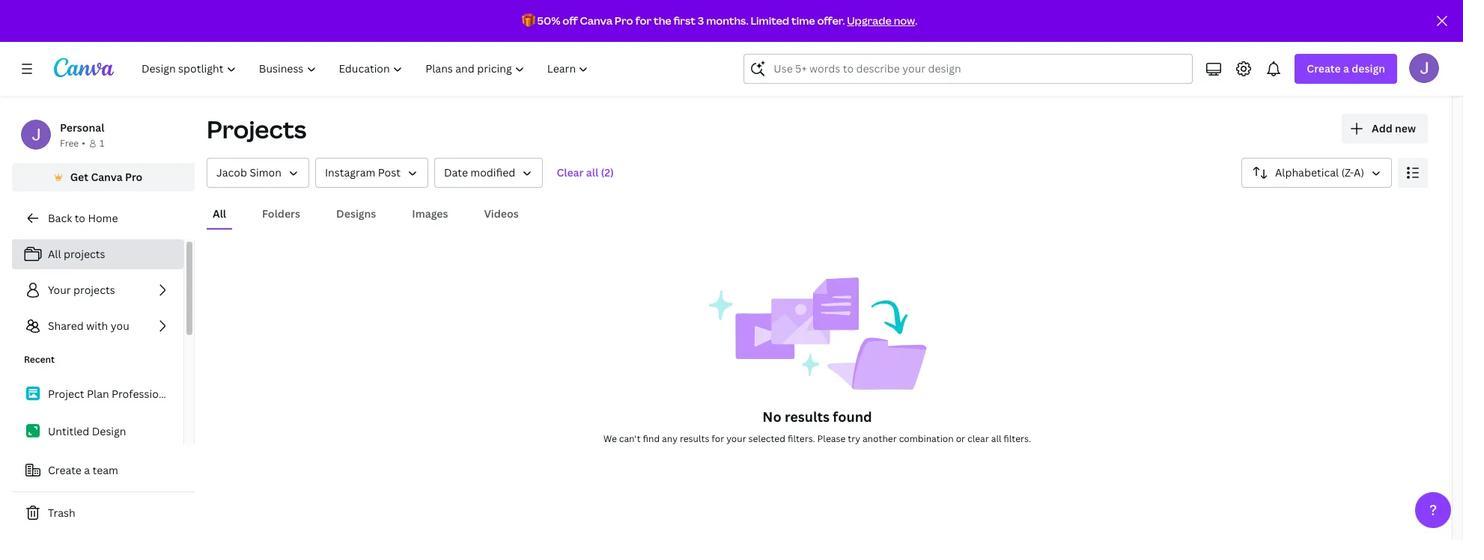 Task type: vqa. For each thing, say whether or not it's contained in the screenshot.
left 'results'
yes



Task type: locate. For each thing, give the bounding box(es) containing it.
1 horizontal spatial results
[[785, 408, 830, 426]]

0 vertical spatial a
[[1344, 61, 1349, 76]]

modified
[[471, 166, 516, 180]]

Sort by button
[[1242, 158, 1392, 188]]

can't
[[619, 433, 641, 446]]

a inside create a team button
[[84, 464, 90, 478]]

1 vertical spatial all
[[48, 247, 61, 261]]

(z-
[[1342, 166, 1354, 180]]

to
[[75, 211, 85, 225]]

team
[[93, 464, 118, 478]]

1 vertical spatial canva
[[91, 170, 123, 184]]

filters. right clear
[[1004, 433, 1031, 446]]

projects for all projects
[[64, 247, 105, 261]]

for
[[635, 13, 652, 28], [712, 433, 724, 446]]

1 vertical spatial results
[[680, 433, 709, 446]]

1 filters. from the left
[[788, 433, 815, 446]]

canva right off
[[580, 13, 613, 28]]

create for create a design
[[1307, 61, 1341, 76]]

a left design in the right top of the page
[[1344, 61, 1349, 76]]

a
[[1344, 61, 1349, 76], [84, 464, 90, 478]]

1 horizontal spatial for
[[712, 433, 724, 446]]

instagram post
[[325, 166, 401, 180]]

0 vertical spatial pro
[[615, 13, 633, 28]]

0 horizontal spatial results
[[680, 433, 709, 446]]

date modified
[[444, 166, 516, 180]]

1 vertical spatial for
[[712, 433, 724, 446]]

create inside button
[[48, 464, 82, 478]]

0 horizontal spatial canva
[[91, 170, 123, 184]]

1 horizontal spatial all
[[991, 433, 1002, 446]]

your
[[48, 283, 71, 297]]

for left the
[[635, 13, 652, 28]]

projects right your on the bottom of page
[[73, 283, 115, 297]]

jacob simon image
[[1409, 53, 1439, 83]]

all inside the no results found we can't find any results for your selected filters. please try another combination or clear all filters.
[[991, 433, 1002, 446]]

shared with you
[[48, 319, 129, 333]]

1 horizontal spatial all
[[213, 207, 226, 221]]

create a design button
[[1295, 54, 1397, 84]]

None search field
[[744, 54, 1193, 84]]

months.
[[706, 13, 749, 28]]

trash link
[[12, 499, 195, 529]]

videos
[[484, 207, 519, 221]]

for left your
[[712, 433, 724, 446]]

get
[[70, 170, 88, 184]]

create left design in the right top of the page
[[1307, 61, 1341, 76]]

create down "untitled"
[[48, 464, 82, 478]]

a inside create a design dropdown button
[[1344, 61, 1349, 76]]

we
[[604, 433, 617, 446]]

folders
[[262, 207, 300, 221]]

0 horizontal spatial pro
[[125, 170, 143, 184]]

create a team button
[[12, 456, 195, 486]]

Category button
[[315, 158, 428, 188]]

now
[[894, 13, 915, 28]]

post
[[378, 166, 401, 180]]

create inside dropdown button
[[1307, 61, 1341, 76]]

1 vertical spatial all
[[991, 433, 1002, 446]]

jacob
[[216, 166, 247, 180]]

off
[[563, 13, 578, 28]]

add
[[1372, 121, 1393, 136]]

all left (2)
[[586, 166, 598, 180]]

create
[[1307, 61, 1341, 76], [48, 464, 82, 478]]

pro left the
[[615, 13, 633, 28]]

results right any on the bottom of page
[[680, 433, 709, 446]]

results
[[785, 408, 830, 426], [680, 433, 709, 446]]

0 vertical spatial all
[[586, 166, 598, 180]]

all inside button
[[213, 207, 226, 221]]

canva right get
[[91, 170, 123, 184]]

1 horizontal spatial pro
[[615, 13, 633, 28]]

upgrade
[[847, 13, 892, 28]]

images button
[[406, 200, 454, 228]]

get canva pro
[[70, 170, 143, 184]]

list containing all projects
[[12, 240, 183, 341]]

canva
[[580, 13, 613, 28], [91, 170, 123, 184]]

0 horizontal spatial filters.
[[788, 433, 815, 446]]

all down jacob
[[213, 207, 226, 221]]

0 vertical spatial all
[[213, 207, 226, 221]]

0 horizontal spatial create
[[48, 464, 82, 478]]

0 vertical spatial create
[[1307, 61, 1341, 76]]

create for create a team
[[48, 464, 82, 478]]

pro up back to home 'link'
[[125, 170, 143, 184]]

back to home
[[48, 211, 118, 225]]

0 vertical spatial for
[[635, 13, 652, 28]]

0 vertical spatial projects
[[64, 247, 105, 261]]

projects
[[64, 247, 105, 261], [73, 283, 115, 297]]

1 vertical spatial projects
[[73, 283, 115, 297]]

please
[[817, 433, 846, 446]]

0 horizontal spatial a
[[84, 464, 90, 478]]

create a design
[[1307, 61, 1385, 76]]

filters. left please
[[788, 433, 815, 446]]

back
[[48, 211, 72, 225]]

1 horizontal spatial create
[[1307, 61, 1341, 76]]

all up your on the bottom of page
[[48, 247, 61, 261]]

0 vertical spatial canva
[[580, 13, 613, 28]]

1 horizontal spatial filters.
[[1004, 433, 1031, 446]]

0 horizontal spatial all
[[48, 247, 61, 261]]

jacob simon
[[216, 166, 282, 180]]

top level navigation element
[[132, 54, 602, 84]]

clear all (2) link
[[549, 158, 622, 188]]

list
[[12, 240, 183, 341]]

1 vertical spatial pro
[[125, 170, 143, 184]]

projects down back to home
[[64, 247, 105, 261]]

home
[[88, 211, 118, 225]]

all projects link
[[12, 240, 183, 270]]

1 vertical spatial a
[[84, 464, 90, 478]]

1 horizontal spatial a
[[1344, 61, 1349, 76]]

add new button
[[1342, 114, 1428, 144]]

folders button
[[256, 200, 306, 228]]

limited
[[751, 13, 789, 28]]

all
[[213, 207, 226, 221], [48, 247, 61, 261]]

free •
[[60, 137, 85, 150]]

all
[[586, 166, 598, 180], [991, 433, 1002, 446]]

a left team at bottom left
[[84, 464, 90, 478]]

results up please
[[785, 408, 830, 426]]

all right clear
[[991, 433, 1002, 446]]

.
[[915, 13, 918, 28]]

back to home link
[[12, 204, 195, 234]]

•
[[82, 137, 85, 150]]

1 vertical spatial create
[[48, 464, 82, 478]]

your projects
[[48, 283, 115, 297]]

0 horizontal spatial all
[[586, 166, 598, 180]]

0 vertical spatial results
[[785, 408, 830, 426]]



Task type: describe. For each thing, give the bounding box(es) containing it.
alphabetical
[[1275, 166, 1339, 180]]

clear all (2)
[[557, 166, 614, 180]]

design
[[1352, 61, 1385, 76]]

all projects
[[48, 247, 105, 261]]

🎁 50% off canva pro for the first 3 months. limited time offer. upgrade now .
[[522, 13, 918, 28]]

all for all
[[213, 207, 226, 221]]

all inside clear all (2) link
[[586, 166, 598, 180]]

or
[[956, 433, 965, 446]]

Search search field
[[774, 55, 1163, 83]]

offer.
[[817, 13, 845, 28]]

found
[[833, 408, 872, 426]]

pro inside button
[[125, 170, 143, 184]]

date
[[444, 166, 468, 180]]

projects
[[207, 113, 307, 145]]

design
[[92, 425, 126, 439]]

personal
[[60, 121, 104, 135]]

all for all projects
[[48, 247, 61, 261]]

alphabetical (z-a)
[[1275, 166, 1364, 180]]

with
[[86, 319, 108, 333]]

all button
[[207, 200, 232, 228]]

another
[[863, 433, 897, 446]]

for inside the no results found we can't find any results for your selected filters. please try another combination or clear all filters.
[[712, 433, 724, 446]]

free
[[60, 137, 79, 150]]

a for design
[[1344, 61, 1349, 76]]

combination
[[899, 433, 954, 446]]

get canva pro button
[[12, 163, 195, 192]]

projects for your projects
[[73, 283, 115, 297]]

shared with you link
[[12, 312, 183, 341]]

clear
[[557, 166, 584, 180]]

🎁
[[522, 13, 535, 28]]

the
[[654, 13, 671, 28]]

50%
[[537, 13, 560, 28]]

try
[[848, 433, 860, 446]]

Owner button
[[207, 158, 309, 188]]

add new
[[1372, 121, 1416, 136]]

any
[[662, 433, 678, 446]]

1 horizontal spatial canva
[[580, 13, 613, 28]]

3
[[698, 13, 704, 28]]

upgrade now button
[[847, 13, 915, 28]]

no results found we can't find any results for your selected filters. please try another combination or clear all filters.
[[604, 408, 1031, 446]]

videos button
[[478, 200, 525, 228]]

a)
[[1354, 166, 1364, 180]]

designs button
[[330, 200, 382, 228]]

shared
[[48, 319, 84, 333]]

a for team
[[84, 464, 90, 478]]

simon
[[250, 166, 282, 180]]

(2)
[[601, 166, 614, 180]]

0 horizontal spatial for
[[635, 13, 652, 28]]

1
[[100, 137, 104, 150]]

first
[[674, 13, 696, 28]]

selected
[[749, 433, 786, 446]]

recent
[[24, 353, 55, 366]]

Date modified button
[[434, 158, 543, 188]]

create a team
[[48, 464, 118, 478]]

untitled design link
[[12, 416, 183, 448]]

untitled design list
[[12, 379, 183, 485]]

2 filters. from the left
[[1004, 433, 1031, 446]]

new
[[1395, 121, 1416, 136]]

no
[[763, 408, 782, 426]]

untitled design
[[48, 425, 126, 439]]

time
[[792, 13, 815, 28]]

you
[[111, 319, 129, 333]]

find
[[643, 433, 660, 446]]

images
[[412, 207, 448, 221]]

your projects link
[[12, 276, 183, 306]]

canva inside get canva pro button
[[91, 170, 123, 184]]

your
[[727, 433, 746, 446]]

trash
[[48, 506, 75, 520]]

untitled
[[48, 425, 89, 439]]

instagram
[[325, 166, 375, 180]]

clear
[[968, 433, 989, 446]]

designs
[[336, 207, 376, 221]]



